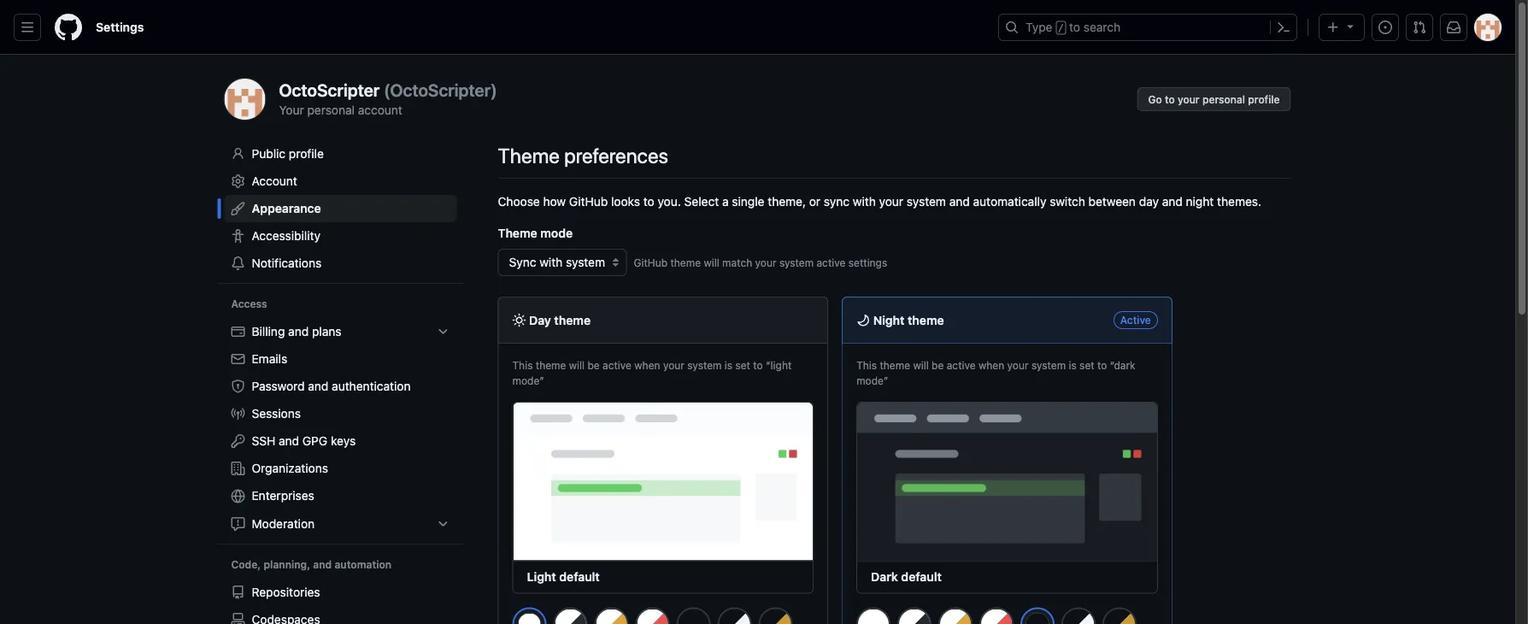 Task type: locate. For each thing, give the bounding box(es) containing it.
default right dark
[[902, 570, 942, 584]]

type
[[1026, 20, 1053, 34]]

automatically
[[974, 194, 1047, 208]]

0 vertical spatial theme
[[498, 144, 560, 168]]

settings
[[96, 20, 144, 34]]

system left "dark in the bottom right of the page
[[1032, 359, 1066, 371]]

0 horizontal spatial profile
[[289, 147, 324, 161]]

theme for theme preferences
[[498, 144, 560, 168]]

theme down day theme
[[536, 359, 566, 371]]

single
[[732, 194, 765, 208]]

accessibility link
[[224, 222, 457, 250]]

/
[[1058, 22, 1065, 34]]

will down day theme
[[569, 359, 585, 371]]

will for dark default
[[914, 359, 929, 371]]

is
[[725, 359, 733, 371], [1069, 359, 1077, 371]]

personal for (octoscripter)
[[307, 103, 355, 117]]

0 horizontal spatial active
[[603, 359, 632, 371]]

public profile link
[[224, 140, 457, 168]]

organizations link
[[224, 455, 457, 482]]

and left plans
[[288, 325, 309, 339]]

1 set from the left
[[736, 359, 751, 371]]

theme inside 'this theme will be active when your system is set to "dark mode"'
[[880, 359, 911, 371]]

be inside this theme will be active when your system is set to "light mode"
[[588, 359, 600, 371]]

your inside 'this theme will be active when your system is set to "dark mode"'
[[1008, 359, 1029, 371]]

system inside this theme will be active when your system is set to "light mode"
[[688, 359, 722, 371]]

theme inside this theme will be active when your system is set to "light mode"
[[536, 359, 566, 371]]

theme down choose
[[498, 226, 538, 240]]

1 horizontal spatial personal
[[1203, 93, 1246, 105]]

is for light default
[[725, 359, 733, 371]]

0 horizontal spatial default
[[560, 570, 600, 584]]

when inside 'this theme will be active when your system is set to "dark mode"'
[[979, 359, 1005, 371]]

theme down "night"
[[880, 359, 911, 371]]

set
[[736, 359, 751, 371], [1080, 359, 1095, 371]]

active inside 'this theme will be active when your system is set to "dark mode"'
[[947, 359, 976, 371]]

light default
[[527, 570, 600, 584]]

notifications
[[252, 256, 322, 270]]

this
[[513, 359, 533, 371], [857, 359, 877, 371]]

set inside this theme will be active when your system is set to "light mode"
[[736, 359, 751, 371]]

will down night theme
[[914, 359, 929, 371]]

theme up choose
[[498, 144, 560, 168]]

dark default
[[872, 570, 942, 584]]

(octoscripter)
[[384, 80, 497, 100]]

1 this from the left
[[513, 359, 533, 371]]

github
[[569, 194, 608, 208], [634, 257, 668, 269]]

match
[[723, 257, 753, 269]]

organization image
[[231, 462, 245, 475]]

github down you.
[[634, 257, 668, 269]]

personal inside octoscripter (octoscripter) your personal account
[[307, 103, 355, 117]]

0 horizontal spatial be
[[588, 359, 600, 371]]

0 horizontal spatial this
[[513, 359, 533, 371]]

access
[[231, 298, 267, 310]]

personal down octoscripter
[[307, 103, 355, 117]]

1 horizontal spatial github
[[634, 257, 668, 269]]

accessibility
[[252, 229, 321, 243]]

settings link
[[89, 14, 151, 41]]

be down night theme
[[932, 359, 944, 371]]

sun image
[[513, 313, 526, 327]]

mail image
[[231, 352, 245, 366]]

to inside 'this theme will be active when your system is set to "dark mode"'
[[1098, 359, 1108, 371]]

ssh
[[252, 434, 276, 448]]

go to your personal profile
[[1149, 93, 1281, 105]]

2 mode" from the left
[[857, 375, 889, 387]]

octoscripter
[[279, 80, 380, 100]]

theme
[[498, 144, 560, 168], [498, 226, 538, 240]]

repo image
[[231, 586, 245, 599]]

1 horizontal spatial profile
[[1249, 93, 1281, 105]]

profile right the 'public'
[[289, 147, 324, 161]]

mode" inside 'this theme will be active when your system is set to "dark mode"'
[[857, 375, 889, 387]]

1 theme from the top
[[498, 144, 560, 168]]

1 horizontal spatial default
[[902, 570, 942, 584]]

system
[[907, 194, 947, 208], [780, 257, 814, 269], [688, 359, 722, 371], [1032, 359, 1066, 371]]

and inside dropdown button
[[288, 325, 309, 339]]

1 horizontal spatial be
[[932, 359, 944, 371]]

to
[[1070, 20, 1081, 34], [1165, 93, 1176, 105], [644, 194, 655, 208], [754, 359, 763, 371], [1098, 359, 1108, 371]]

public
[[252, 147, 286, 161]]

0 horizontal spatial personal
[[307, 103, 355, 117]]

key image
[[231, 434, 245, 448]]

github right how
[[569, 194, 608, 208]]

choose how github looks to you. select a single theme, or sync with your system and       automatically switch between day and night themes.
[[498, 194, 1262, 208]]

profile
[[1249, 93, 1281, 105], [289, 147, 324, 161]]

will inside this theme will be active when your system is set to "light mode"
[[569, 359, 585, 371]]

2 horizontal spatial will
[[914, 359, 929, 371]]

moon image
[[857, 313, 871, 327]]

is left "dark in the bottom right of the page
[[1069, 359, 1077, 371]]

and down emails link
[[308, 379, 329, 393]]

your
[[1178, 93, 1200, 105], [880, 194, 904, 208], [756, 257, 777, 269], [663, 359, 685, 371], [1008, 359, 1029, 371]]

this down moon icon
[[857, 359, 877, 371]]

will left match at the top left
[[704, 257, 720, 269]]

and up repositories 'link'
[[313, 559, 332, 571]]

to left you.
[[644, 194, 655, 208]]

night theme
[[871, 313, 945, 327]]

theme for theme mode
[[498, 226, 538, 240]]

dark
[[872, 570, 899, 584]]

be
[[588, 359, 600, 371], [932, 359, 944, 371]]

to left "light
[[754, 359, 763, 371]]

1 be from the left
[[588, 359, 600, 371]]

when inside this theme will be active when your system is set to "light mode"
[[635, 359, 661, 371]]

1 horizontal spatial when
[[979, 359, 1005, 371]]

0 horizontal spatial is
[[725, 359, 733, 371]]

2 horizontal spatial active
[[947, 359, 976, 371]]

person image
[[231, 147, 245, 161]]

0 vertical spatial profile
[[1249, 93, 1281, 105]]

this inside this theme will be active when your system is set to "light mode"
[[513, 359, 533, 371]]

notifications link
[[224, 250, 457, 277]]

mode" inside this theme will be active when your system is set to "light mode"
[[513, 375, 545, 387]]

billing
[[252, 325, 285, 339]]

2 this from the left
[[857, 359, 877, 371]]

when for dark default
[[979, 359, 1005, 371]]

password and authentication link
[[224, 373, 457, 400]]

1 horizontal spatial mode"
[[857, 375, 889, 387]]

theme mode
[[498, 226, 573, 240]]

gpg
[[303, 434, 328, 448]]

active
[[817, 257, 846, 269], [603, 359, 632, 371], [947, 359, 976, 371]]

mode"
[[513, 375, 545, 387], [857, 375, 889, 387]]

select
[[685, 194, 719, 208]]

bell image
[[231, 257, 245, 270]]

set left "dark in the bottom right of the page
[[1080, 359, 1095, 371]]

themes.
[[1218, 194, 1262, 208]]

dark default image
[[1027, 614, 1049, 624]]

automation
[[335, 559, 392, 571]]

globe image
[[231, 490, 245, 503]]

2 when from the left
[[979, 359, 1005, 371]]

triangle down image
[[1344, 19, 1358, 33]]

go to your personal profile link
[[1138, 87, 1292, 111]]

default right light
[[560, 570, 600, 584]]

default for light default
[[560, 570, 600, 584]]

will
[[704, 257, 720, 269], [569, 359, 585, 371], [914, 359, 929, 371]]

is inside 'this theme will be active when your system is set to "dark mode"'
[[1069, 359, 1077, 371]]

enterprises
[[252, 489, 315, 503]]

and left automatically
[[950, 194, 970, 208]]

theme left match at the top left
[[671, 257, 701, 269]]

default
[[560, 570, 600, 584], [902, 570, 942, 584]]

2 be from the left
[[932, 359, 944, 371]]

is for dark default
[[1069, 359, 1077, 371]]

when
[[635, 359, 661, 371], [979, 359, 1005, 371]]

mode" for light default
[[513, 375, 545, 387]]

0 horizontal spatial github
[[569, 194, 608, 208]]

1 vertical spatial theme
[[498, 226, 538, 240]]

set left "light
[[736, 359, 751, 371]]

this theme will be active when your system is set to "light mode"
[[513, 359, 792, 387]]

octoscripter (octoscripter) your personal account
[[279, 80, 497, 117]]

0 horizontal spatial mode"
[[513, 375, 545, 387]]

and
[[950, 194, 970, 208], [1163, 194, 1183, 208], [288, 325, 309, 339], [308, 379, 329, 393], [279, 434, 299, 448], [313, 559, 332, 571]]

theme right "night"
[[908, 313, 945, 327]]

1 horizontal spatial is
[[1069, 359, 1077, 371]]

mode" down sun 'icon'
[[513, 375, 545, 387]]

theme for day theme
[[554, 313, 591, 327]]

be inside 'this theme will be active when your system is set to "dark mode"'
[[932, 359, 944, 371]]

personal inside go to your personal profile link
[[1203, 93, 1246, 105]]

settings
[[849, 257, 888, 269]]

this down sun 'icon'
[[513, 359, 533, 371]]

2 is from the left
[[1069, 359, 1077, 371]]

personal right go
[[1203, 93, 1246, 105]]

go
[[1149, 93, 1163, 105]]

shield lock image
[[231, 380, 245, 393]]

0 horizontal spatial will
[[569, 359, 585, 371]]

1 default from the left
[[560, 570, 600, 584]]

is inside this theme will be active when your system is set to "light mode"
[[725, 359, 733, 371]]

2 default from the left
[[902, 570, 942, 584]]

this theme will be active when your system is set to "dark mode"
[[857, 359, 1136, 387]]

and right ssh
[[279, 434, 299, 448]]

this inside 'this theme will be active when your system is set to "dark mode"'
[[857, 359, 877, 371]]

personal
[[1203, 93, 1246, 105], [307, 103, 355, 117]]

1 mode" from the left
[[513, 375, 545, 387]]

1 is from the left
[[725, 359, 733, 371]]

1 horizontal spatial set
[[1080, 359, 1095, 371]]

to inside this theme will be active when your system is set to "light mode"
[[754, 359, 763, 371]]

1 horizontal spatial this
[[857, 359, 877, 371]]

theme
[[671, 257, 701, 269], [554, 313, 591, 327], [908, 313, 945, 327], [536, 359, 566, 371], [880, 359, 911, 371]]

theme right the day
[[554, 313, 591, 327]]

0 horizontal spatial when
[[635, 359, 661, 371]]

system left "light
[[688, 359, 722, 371]]

0 horizontal spatial set
[[736, 359, 751, 371]]

@octoscripter image
[[224, 79, 266, 120]]

set inside 'this theme will be active when your system is set to "dark mode"'
[[1080, 359, 1095, 371]]

profile down command palette 'icon'
[[1249, 93, 1281, 105]]

theme preferences
[[498, 144, 669, 168]]

day
[[1140, 194, 1160, 208]]

appearance
[[252, 201, 321, 215]]

ssh and gpg keys
[[252, 434, 356, 448]]

be for dark default
[[932, 359, 944, 371]]

to left "dark in the bottom right of the page
[[1098, 359, 1108, 371]]

mode" down moon icon
[[857, 375, 889, 387]]

1 horizontal spatial active
[[817, 257, 846, 269]]

system right "with"
[[907, 194, 947, 208]]

2 set from the left
[[1080, 359, 1095, 371]]

1 when from the left
[[635, 359, 661, 371]]

is left "light
[[725, 359, 733, 371]]

personal for to
[[1203, 93, 1246, 105]]

be down day theme
[[588, 359, 600, 371]]

active inside this theme will be active when your system is set to "light mode"
[[603, 359, 632, 371]]

sessions link
[[224, 400, 457, 428]]

2 theme from the top
[[498, 226, 538, 240]]

password
[[252, 379, 305, 393]]

will inside 'this theme will be active when your system is set to "dark mode"'
[[914, 359, 929, 371]]



Task type: describe. For each thing, give the bounding box(es) containing it.
night
[[874, 313, 905, 327]]

public profile
[[252, 147, 324, 161]]

active
[[1121, 314, 1152, 326]]

and right day at the top right
[[1163, 194, 1183, 208]]

git pull request image
[[1414, 21, 1427, 34]]

type / to search
[[1026, 20, 1121, 34]]

search
[[1084, 20, 1121, 34]]

codespaces image
[[231, 613, 245, 624]]

repositories
[[252, 585, 320, 599]]

account link
[[224, 168, 457, 195]]

appearance link
[[224, 195, 457, 222]]

this for dark default
[[857, 359, 877, 371]]

to right /
[[1070, 20, 1081, 34]]

moderation button
[[224, 510, 457, 538]]

planning,
[[264, 559, 311, 571]]

github theme will match your system active settings
[[634, 257, 888, 269]]

accessibility image
[[231, 229, 245, 243]]

switch
[[1050, 194, 1086, 208]]

emails link
[[224, 345, 457, 373]]

with
[[853, 194, 876, 208]]

plans
[[312, 325, 342, 339]]

mode
[[541, 226, 573, 240]]

this for light default
[[513, 359, 533, 371]]

sessions
[[252, 407, 301, 421]]

looks
[[611, 194, 640, 208]]

keys
[[331, 434, 356, 448]]

paintbrush image
[[231, 202, 245, 215]]

1 vertical spatial profile
[[289, 147, 324, 161]]

authentication
[[332, 379, 411, 393]]

plus image
[[1327, 21, 1341, 34]]

1 vertical spatial github
[[634, 257, 668, 269]]

command palette image
[[1278, 21, 1291, 34]]

theme for github theme will match your system active settings
[[671, 257, 701, 269]]

your
[[279, 103, 304, 117]]

theme,
[[768, 194, 806, 208]]

code, planning, and automation list
[[224, 579, 457, 624]]

day theme
[[526, 313, 591, 327]]

your inside this theme will be active when your system is set to "light mode"
[[663, 359, 685, 371]]

day
[[529, 313, 551, 327]]

to right go
[[1165, 93, 1176, 105]]

a
[[723, 194, 729, 208]]

set for dark default
[[1080, 359, 1095, 371]]

will for light default
[[569, 359, 585, 371]]

system right match at the top left
[[780, 257, 814, 269]]

ssh and gpg keys link
[[224, 428, 457, 455]]

moderation
[[252, 517, 315, 531]]

active for dark default
[[947, 359, 976, 371]]

you.
[[658, 194, 681, 208]]

night theme picker option group
[[857, 608, 1159, 624]]

day theme picker option group
[[513, 608, 814, 624]]

between
[[1089, 194, 1136, 208]]

theme for this theme will be active when your system is set to "light mode"
[[536, 359, 566, 371]]

homepage image
[[55, 14, 82, 41]]

broadcast image
[[231, 407, 245, 421]]

1 horizontal spatial will
[[704, 257, 720, 269]]

billing and plans
[[252, 325, 342, 339]]

default for dark default
[[902, 570, 942, 584]]

notifications image
[[1448, 21, 1461, 34]]

gear image
[[231, 174, 245, 188]]

be for light default
[[588, 359, 600, 371]]

issue opened image
[[1379, 21, 1393, 34]]

enterprises link
[[224, 482, 457, 510]]

active for light default
[[603, 359, 632, 371]]

account
[[358, 103, 403, 117]]

sync
[[824, 194, 850, 208]]

"dark
[[1111, 359, 1136, 371]]

when for light default
[[635, 359, 661, 371]]

theme for night theme
[[908, 313, 945, 327]]

"light
[[766, 359, 792, 371]]

mode" for dark default
[[857, 375, 889, 387]]

light
[[527, 570, 556, 584]]

emails
[[252, 352, 287, 366]]

organizations
[[252, 461, 328, 475]]

0 vertical spatial github
[[569, 194, 608, 208]]

access list
[[224, 318, 457, 538]]

password and authentication
[[252, 379, 411, 393]]

billing and plans button
[[224, 318, 457, 345]]

or
[[810, 194, 821, 208]]

repositories link
[[224, 579, 457, 606]]

code, planning, and automation
[[231, 559, 392, 571]]

light default image
[[519, 614, 541, 624]]

night
[[1187, 194, 1215, 208]]

code,
[[231, 559, 261, 571]]

choose
[[498, 194, 540, 208]]

how
[[543, 194, 566, 208]]

preferences
[[565, 144, 669, 168]]

system inside 'this theme will be active when your system is set to "dark mode"'
[[1032, 359, 1066, 371]]

theme for this theme will be active when your system is set to "dark mode"
[[880, 359, 911, 371]]

account
[[252, 174, 297, 188]]

set for light default
[[736, 359, 751, 371]]



Task type: vqa. For each thing, say whether or not it's contained in the screenshot.
left DEFAULT
yes



